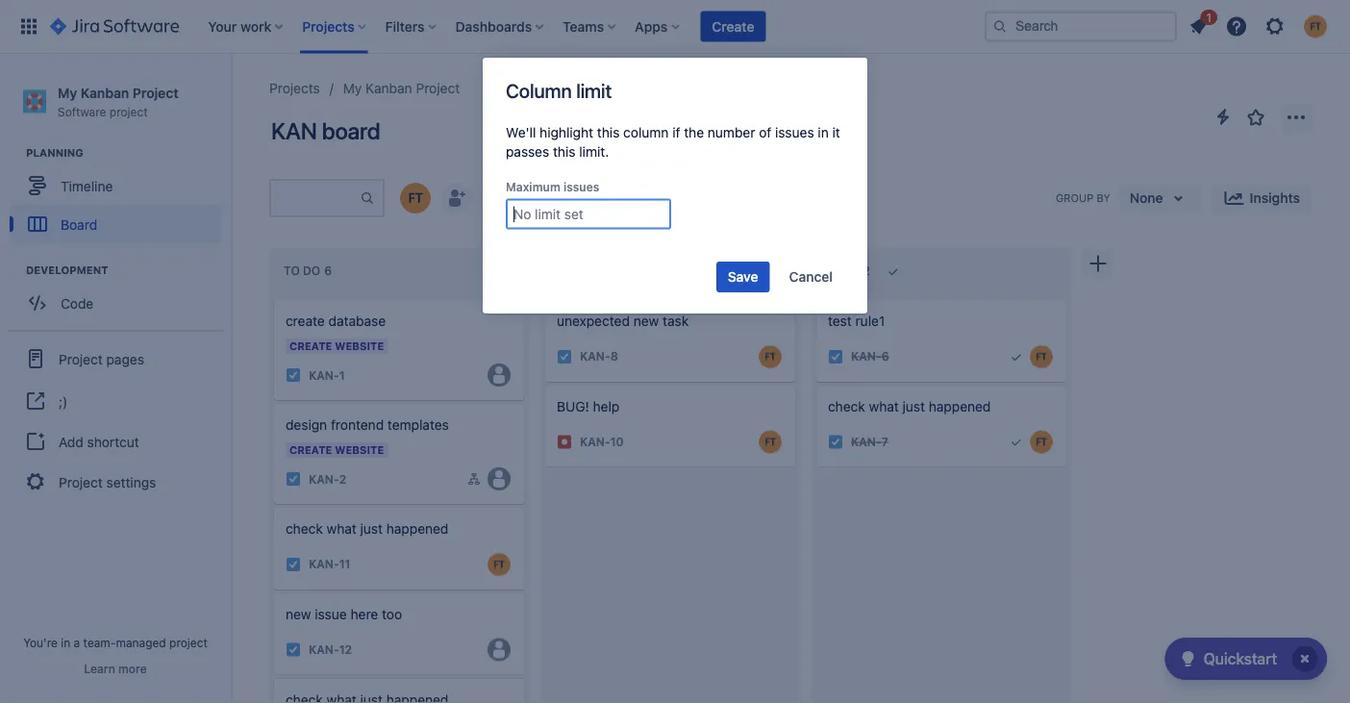 Task type: locate. For each thing, give the bounding box(es) containing it.
0 vertical spatial just
[[903, 398, 925, 414]]

Maximum issues field
[[508, 201, 669, 227]]

Search field
[[985, 11, 1177, 42]]

here
[[351, 606, 378, 622]]

0 horizontal spatial 1
[[339, 368, 345, 382]]

task image left kan-8 link
[[557, 349, 572, 364]]

1 unassigned image from the top
[[488, 364, 511, 387]]

group
[[8, 330, 223, 509]]

add shortcut
[[59, 434, 139, 449]]

2
[[339, 472, 346, 486]]

what for 11
[[327, 521, 357, 537]]

check for kan-11
[[286, 521, 323, 537]]

project
[[416, 80, 460, 96], [132, 85, 178, 101], [59, 351, 103, 367], [59, 474, 103, 490]]

dismiss quickstart image
[[1290, 643, 1321, 674]]

0 vertical spatial project
[[109, 105, 148, 118]]

done
[[826, 264, 859, 278]]

task image for unexpected new task
[[557, 349, 572, 364]]

kanban for my kanban project
[[366, 80, 412, 96]]

kan- inside "link"
[[851, 435, 882, 449]]

happened
[[929, 398, 991, 414], [386, 521, 449, 537]]

;)
[[59, 393, 68, 409]]

1 horizontal spatial check what just happened
[[828, 398, 991, 414]]

kan- for 11
[[309, 558, 339, 571]]

1 horizontal spatial task image
[[828, 349, 843, 364]]

create banner
[[0, 0, 1350, 54]]

1
[[1206, 11, 1212, 24], [339, 368, 345, 382]]

of
[[759, 125, 772, 140]]

code
[[61, 295, 94, 311]]

1 horizontal spatial check
[[828, 398, 865, 414]]

managed
[[116, 636, 166, 649]]

this
[[597, 125, 620, 140], [553, 144, 576, 160]]

2 vertical spatial unassigned image
[[488, 638, 511, 661]]

1 horizontal spatial my
[[343, 80, 362, 96]]

1 vertical spatial happened
[[386, 521, 449, 537]]

happened for kan-7
[[929, 398, 991, 414]]

what for 7
[[869, 398, 899, 414]]

issue
[[315, 606, 347, 622]]

kan- for 7
[[851, 435, 882, 449]]

0 vertical spatial in
[[818, 125, 829, 140]]

project right the managed
[[169, 636, 208, 649]]

shortcut
[[87, 434, 139, 449]]

task image left kan-7 "link"
[[828, 434, 843, 450]]

0 of 1 child issues complete image
[[466, 471, 482, 487]]

1 vertical spatial issues
[[564, 180, 600, 194]]

kanban for my kanban project software project
[[81, 85, 129, 101]]

in inside we'll highlight this column if the number of issues in it passes this limit.
[[818, 125, 829, 140]]

board link
[[10, 205, 221, 244]]

issues right of
[[775, 125, 814, 140]]

templates
[[388, 417, 449, 433]]

0 horizontal spatial happened
[[386, 521, 449, 537]]

issues
[[775, 125, 814, 140], [564, 180, 600, 194]]

task image left kan-11 link
[[286, 557, 301, 572]]

in
[[818, 125, 829, 140], [61, 636, 70, 649]]

10
[[610, 435, 624, 449]]

0 horizontal spatial this
[[553, 144, 576, 160]]

0 vertical spatial what
[[869, 398, 899, 414]]

1 vertical spatial 1
[[339, 368, 345, 382]]

11
[[339, 558, 351, 571]]

1 vertical spatial this
[[553, 144, 576, 160]]

0 horizontal spatial just
[[360, 521, 383, 537]]

kanban inside my kanban project software project
[[81, 85, 129, 101]]

check
[[828, 398, 865, 414], [286, 521, 323, 537]]

1 vertical spatial new
[[286, 606, 311, 622]]

pages
[[106, 351, 144, 367]]

kan- inside "link"
[[851, 350, 882, 363]]

in left a
[[61, 636, 70, 649]]

what up 7
[[869, 398, 899, 414]]

unexpected new task
[[557, 313, 689, 329]]

kan- right bug image
[[580, 435, 610, 449]]

check image
[[1177, 647, 1200, 670]]

cancel button
[[778, 262, 844, 292]]

0 vertical spatial happened
[[929, 398, 991, 414]]

we'll
[[506, 125, 536, 140]]

learn more button
[[84, 661, 147, 676]]

assignee: funky town image
[[759, 345, 782, 368], [1030, 345, 1053, 368], [759, 430, 782, 454], [1030, 430, 1053, 454], [488, 553, 511, 576]]

0 horizontal spatial what
[[327, 521, 357, 537]]

board
[[61, 216, 97, 232]]

kan- down the "unexpected"
[[580, 350, 610, 363]]

my kanban project
[[343, 80, 460, 96]]

team-
[[83, 636, 116, 649]]

done image
[[1009, 349, 1024, 364], [1009, 349, 1024, 364], [1009, 434, 1024, 450], [1009, 434, 1024, 450]]

new
[[634, 313, 659, 329], [286, 606, 311, 622]]

task
[[663, 313, 689, 329]]

0 vertical spatial this
[[597, 125, 620, 140]]

highlight
[[540, 125, 594, 140]]

0 vertical spatial 1
[[1206, 11, 1212, 24]]

kan-2
[[309, 472, 346, 486]]

my for my kanban project software project
[[58, 85, 77, 101]]

check what just happened for kan-11
[[286, 521, 449, 537]]

0 horizontal spatial check what just happened
[[286, 521, 449, 537]]

0 vertical spatial new
[[634, 313, 659, 329]]

1 vertical spatial task image
[[286, 557, 301, 572]]

check what just happened up 11
[[286, 521, 449, 537]]

task image left kan-1 link in the bottom of the page
[[286, 367, 301, 383]]

1 horizontal spatial kanban
[[366, 80, 412, 96]]

test
[[828, 313, 852, 329]]

this up limit.
[[597, 125, 620, 140]]

0 vertical spatial check what just happened
[[828, 398, 991, 414]]

funky town image
[[400, 183, 431, 214]]

3 unassigned image from the top
[[488, 638, 511, 661]]

task image left kan-6 "link"
[[828, 349, 843, 364]]

0 horizontal spatial check
[[286, 521, 323, 537]]

1 vertical spatial in
[[61, 636, 70, 649]]

jira software image
[[50, 15, 179, 38], [50, 15, 179, 38]]

check what just happened for kan-7
[[828, 398, 991, 414]]

development group
[[10, 263, 230, 328]]

kanban up board
[[366, 80, 412, 96]]

0 horizontal spatial task image
[[286, 557, 301, 572]]

1 vertical spatial check
[[286, 521, 323, 537]]

1 horizontal spatial happened
[[929, 398, 991, 414]]

check up kan-7
[[828, 398, 865, 414]]

1 vertical spatial just
[[360, 521, 383, 537]]

task image
[[828, 349, 843, 364], [286, 557, 301, 572]]

my up board
[[343, 80, 362, 96]]

cancel
[[789, 269, 833, 285]]

kan- up issue
[[309, 558, 339, 571]]

kan-12
[[309, 643, 352, 656]]

kan- for 1
[[309, 368, 339, 382]]

database
[[328, 313, 386, 329]]

in left it
[[818, 125, 829, 140]]

1 vertical spatial check what just happened
[[286, 521, 449, 537]]

2 unassigned image from the top
[[488, 467, 511, 491]]

design
[[286, 417, 327, 433]]

unexpected
[[557, 313, 630, 329]]

0 horizontal spatial issues
[[564, 180, 600, 194]]

just
[[903, 398, 925, 414], [360, 521, 383, 537]]

1 horizontal spatial project
[[169, 636, 208, 649]]

kan- down issue
[[309, 643, 339, 656]]

0 vertical spatial issues
[[775, 125, 814, 140]]

kan-7
[[851, 435, 888, 449]]

12
[[339, 643, 352, 656]]

my for my kanban project
[[343, 80, 362, 96]]

quickstart
[[1204, 650, 1277, 668]]

Search this board text field
[[271, 181, 360, 215]]

save button
[[716, 262, 770, 292]]

check what just happened
[[828, 398, 991, 414], [286, 521, 449, 537]]

1 horizontal spatial this
[[597, 125, 620, 140]]

project
[[109, 105, 148, 118], [169, 636, 208, 649]]

issues inside we'll highlight this column if the number of issues in it passes this limit.
[[775, 125, 814, 140]]

projects
[[269, 80, 320, 96]]

what
[[869, 398, 899, 414], [327, 521, 357, 537]]

check what just happened up 7
[[828, 398, 991, 414]]

new left task
[[634, 313, 659, 329]]

test rule1
[[828, 313, 885, 329]]

unassigned image
[[488, 364, 511, 387], [488, 467, 511, 491], [488, 638, 511, 661]]

kan- up the design at the left of the page
[[309, 368, 339, 382]]

0 horizontal spatial kanban
[[81, 85, 129, 101]]

1 vertical spatial unassigned image
[[488, 467, 511, 491]]

kan- down kan-6 "link"
[[851, 435, 882, 449]]

kan-
[[580, 350, 610, 363], [851, 350, 882, 363], [309, 368, 339, 382], [580, 435, 610, 449], [851, 435, 882, 449], [309, 472, 339, 486], [309, 558, 339, 571], [309, 643, 339, 656]]

0 horizontal spatial my
[[58, 85, 77, 101]]

kan- down rule1
[[851, 350, 882, 363]]

task image
[[557, 349, 572, 364], [286, 367, 301, 383], [828, 434, 843, 450], [286, 471, 301, 487], [286, 642, 301, 657]]

my inside my kanban project software project
[[58, 85, 77, 101]]

0 horizontal spatial project
[[109, 105, 148, 118]]

1 horizontal spatial in
[[818, 125, 829, 140]]

new left issue
[[286, 606, 311, 622]]

check up the kan-11
[[286, 521, 323, 537]]

issues up maximum issues field
[[564, 180, 600, 194]]

kan-2 link
[[309, 471, 346, 487]]

kanban up software
[[81, 85, 129, 101]]

this down highlight
[[553, 144, 576, 160]]

kan- down the design at the left of the page
[[309, 472, 339, 486]]

my
[[343, 80, 362, 96], [58, 85, 77, 101]]

1 horizontal spatial 1
[[1206, 11, 1212, 24]]

1 horizontal spatial what
[[869, 398, 899, 414]]

just for kan-11
[[360, 521, 383, 537]]

check for kan-7
[[828, 398, 865, 414]]

task image left the kan-2 link
[[286, 471, 301, 487]]

project right software
[[109, 105, 148, 118]]

my kanban project software project
[[58, 85, 178, 118]]

;) link
[[8, 380, 223, 422]]

0 vertical spatial check
[[828, 398, 865, 414]]

what up 11
[[327, 521, 357, 537]]

kan-11
[[309, 558, 351, 571]]

done element
[[826, 264, 874, 278]]

kanban
[[366, 80, 412, 96], [81, 85, 129, 101]]

1 horizontal spatial just
[[903, 398, 925, 414]]

task image for check what just happened
[[286, 557, 301, 572]]

my up software
[[58, 85, 77, 101]]

0 vertical spatial task image
[[828, 349, 843, 364]]

6
[[882, 350, 889, 363]]

planning group
[[10, 145, 230, 249]]

1 vertical spatial what
[[327, 521, 357, 537]]

task image left kan-12 link
[[286, 642, 301, 657]]

1 horizontal spatial issues
[[775, 125, 814, 140]]

0 of 1 child issues complete image
[[466, 471, 482, 487]]

0 vertical spatial unassigned image
[[488, 364, 511, 387]]

star kan board image
[[1245, 106, 1268, 129]]

new issue here too
[[286, 606, 402, 622]]



Task type: vqa. For each thing, say whether or not it's contained in the screenshot.
"Dismiss Quickstart" icon
yes



Task type: describe. For each thing, give the bounding box(es) containing it.
kan-8
[[580, 350, 618, 363]]

happened for kan-11
[[386, 521, 449, 537]]

limit
[[576, 79, 612, 101]]

unassigned image for kan-12
[[488, 638, 511, 661]]

insights image
[[1223, 187, 1246, 210]]

8
[[610, 350, 618, 363]]

group by
[[1056, 192, 1111, 204]]

projects link
[[269, 77, 320, 100]]

timeline link
[[10, 167, 221, 205]]

1 horizontal spatial new
[[634, 313, 659, 329]]

kan- for 6
[[851, 350, 882, 363]]

kan-10
[[580, 435, 624, 449]]

project inside my kanban project software project
[[132, 85, 178, 101]]

column
[[506, 79, 572, 101]]

it
[[832, 125, 840, 140]]

maximum
[[506, 180, 561, 194]]

kan-6
[[851, 350, 889, 363]]

column limit dialog
[[483, 58, 868, 314]]

kan-1 link
[[309, 367, 345, 383]]

0 horizontal spatial in
[[61, 636, 70, 649]]

design frontend templates
[[286, 417, 449, 433]]

planning
[[26, 147, 83, 159]]

software
[[58, 105, 106, 118]]

do
[[303, 264, 320, 278]]

kan
[[271, 117, 317, 144]]

by
[[1097, 192, 1111, 204]]

automations menu button icon image
[[1212, 105, 1235, 128]]

group
[[1056, 192, 1094, 204]]

create button
[[700, 11, 766, 42]]

bug!
[[557, 398, 589, 414]]

insights
[[1250, 190, 1300, 206]]

you're in a team-managed project
[[23, 636, 208, 649]]

too
[[382, 606, 402, 622]]

we'll highlight this column if the number of issues in it passes this limit.
[[506, 125, 840, 160]]

kan- for 10
[[580, 435, 610, 449]]

create
[[286, 313, 325, 329]]

just for kan-7
[[903, 398, 925, 414]]

project inside my kanban project software project
[[109, 105, 148, 118]]

create
[[712, 18, 754, 34]]

settings
[[106, 474, 156, 490]]

kan- for 2
[[309, 472, 339, 486]]

kan board
[[271, 117, 380, 144]]

add
[[59, 434, 83, 449]]

save
[[728, 269, 758, 285]]

learn more
[[84, 662, 147, 675]]

more
[[118, 662, 147, 675]]

help
[[593, 398, 620, 414]]

to do element
[[284, 264, 336, 278]]

my kanban project link
[[343, 77, 460, 100]]

create database
[[286, 313, 386, 329]]

to
[[284, 264, 300, 278]]

task image for test rule1
[[828, 349, 843, 364]]

kan- for 8
[[580, 350, 610, 363]]

to do
[[284, 264, 320, 278]]

group containing project pages
[[8, 330, 223, 509]]

task image for check what just happened
[[828, 434, 843, 450]]

add people image
[[444, 187, 467, 210]]

primary element
[[12, 0, 985, 53]]

search image
[[993, 19, 1008, 34]]

development
[[26, 264, 108, 277]]

1 vertical spatial project
[[169, 636, 208, 649]]

you're
[[23, 636, 58, 649]]

kan-8 link
[[580, 348, 618, 365]]

create column image
[[1087, 252, 1110, 275]]

frontend
[[331, 417, 384, 433]]

column limit
[[506, 79, 612, 101]]

unassigned image for kan-1
[[488, 364, 511, 387]]

a
[[74, 636, 80, 649]]

number
[[708, 125, 755, 140]]

timeline
[[61, 178, 113, 194]]

quickstart button
[[1165, 638, 1327, 680]]

board
[[322, 117, 380, 144]]

kan-1
[[309, 368, 345, 382]]

kan-6 link
[[851, 348, 889, 365]]

column
[[623, 125, 669, 140]]

limit.
[[579, 144, 609, 160]]

if
[[673, 125, 680, 140]]

project settings link
[[8, 461, 223, 503]]

learn
[[84, 662, 115, 675]]

code link
[[10, 284, 221, 322]]

passes
[[506, 144, 549, 160]]

1 inside the create banner
[[1206, 11, 1212, 24]]

task image for new issue here too
[[286, 642, 301, 657]]

the
[[684, 125, 704, 140]]

0 horizontal spatial new
[[286, 606, 311, 622]]

bug! help
[[557, 398, 620, 414]]

project pages link
[[8, 338, 223, 380]]

bug image
[[557, 434, 572, 450]]

kan-11 link
[[309, 556, 351, 573]]

7
[[882, 435, 888, 449]]

maximum issues
[[506, 180, 600, 194]]

project pages
[[59, 351, 144, 367]]

kan- for 12
[[309, 643, 339, 656]]

kan-10 link
[[580, 434, 624, 450]]

rule1
[[855, 313, 885, 329]]

kan-7 link
[[851, 434, 888, 450]]

add shortcut button
[[8, 422, 223, 461]]

insights button
[[1211, 183, 1312, 214]]



